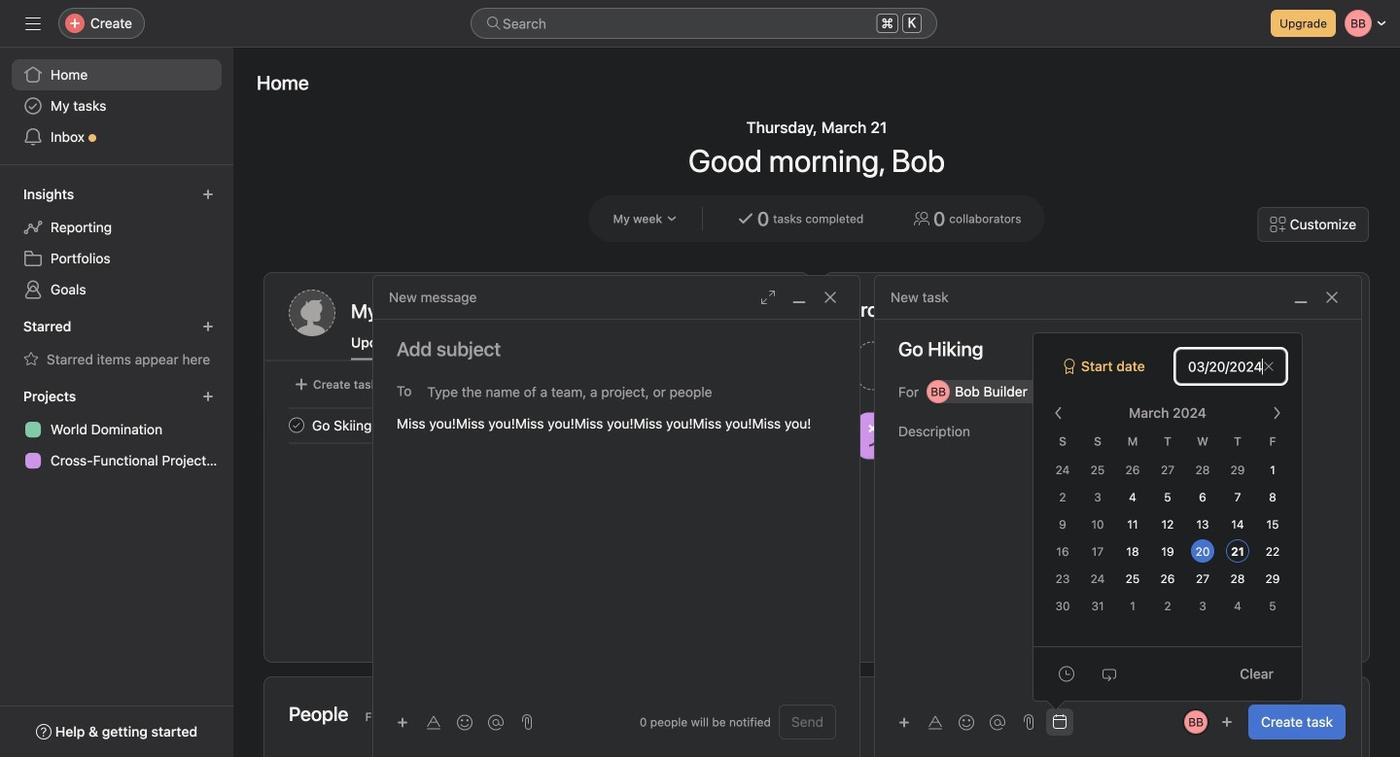Task type: vqa. For each thing, say whether or not it's contained in the screenshot.
the middle Ja
no



Task type: describe. For each thing, give the bounding box(es) containing it.
next month image
[[1269, 406, 1285, 421]]

mark complete image
[[285, 414, 308, 437]]

close image
[[1325, 290, 1340, 305]]

1 vertical spatial list item
[[266, 408, 809, 443]]

1 minimize image from the left
[[792, 290, 807, 305]]

new insights image
[[202, 189, 214, 200]]

1 horizontal spatial list item
[[849, 337, 1098, 396]]

Type the name of a team, a project, or people text field
[[428, 380, 826, 404]]

select due date image
[[1053, 715, 1068, 731]]

set to repeat image
[[1102, 667, 1118, 682]]

insights element
[[0, 177, 233, 309]]

2 at mention image from the left
[[990, 715, 1006, 731]]

Add subject text field
[[374, 336, 860, 363]]

global element
[[0, 48, 233, 164]]

Due date text field
[[1176, 349, 1287, 384]]

new project or portfolio image
[[202, 391, 214, 403]]

Mark complete checkbox
[[285, 414, 308, 437]]

add or remove collaborators from this task image
[[1222, 717, 1234, 729]]

starred element
[[0, 309, 233, 379]]

expand popout to full screen image
[[761, 290, 776, 305]]

previous month image
[[1052, 406, 1067, 421]]

formatting image
[[426, 715, 442, 731]]

insert an object image for toolbar for expand popout to full screen image on the top right
[[397, 717, 409, 729]]



Task type: locate. For each thing, give the bounding box(es) containing it.
minimize image left close image
[[1294, 290, 1309, 305]]

insert an object image for second minimize image toolbar
[[899, 717, 911, 729]]

0 horizontal spatial minimize image
[[792, 290, 807, 305]]

0 horizontal spatial list item
[[266, 408, 809, 443]]

add time image
[[1059, 667, 1075, 682]]

add profile photo image
[[289, 290, 336, 337]]

minimize image
[[792, 290, 807, 305], [1294, 290, 1309, 305]]

Search tasks, projects, and more text field
[[471, 8, 938, 39]]

1 toolbar from the left
[[389, 709, 514, 737]]

hide sidebar image
[[25, 16, 41, 31]]

0 horizontal spatial toolbar
[[389, 709, 514, 737]]

1 at mention image from the left
[[488, 715, 504, 731]]

2 toolbar from the left
[[891, 709, 1016, 737]]

toolbar for second minimize image
[[891, 709, 1016, 737]]

dialog
[[374, 276, 860, 758], [875, 276, 1362, 758]]

0 vertical spatial list item
[[849, 337, 1098, 396]]

2 dialog from the left
[[875, 276, 1362, 758]]

Task name text field
[[875, 336, 1362, 363]]

line_and_symbols image
[[869, 425, 892, 448]]

2 insert an object image from the left
[[899, 717, 911, 729]]

1 horizontal spatial at mention image
[[990, 715, 1006, 731]]

emoji image
[[457, 715, 473, 731]]

list item
[[849, 337, 1098, 396], [266, 408, 809, 443]]

rocket image
[[1117, 355, 1141, 378]]

add items to starred image
[[202, 321, 214, 333]]

1 dialog from the left
[[374, 276, 860, 758]]

1 horizontal spatial minimize image
[[1294, 290, 1309, 305]]

toolbar for expand popout to full screen image on the top right
[[389, 709, 514, 737]]

at mention image right the emoji image
[[488, 715, 504, 731]]

1 horizontal spatial dialog
[[875, 276, 1362, 758]]

1 horizontal spatial insert an object image
[[899, 717, 911, 729]]

1 insert an object image from the left
[[397, 717, 409, 729]]

clear due date image
[[1264, 361, 1275, 373]]

0 horizontal spatial dialog
[[374, 276, 860, 758]]

at mention image left 'select due date' icon
[[990, 715, 1006, 731]]

2 minimize image from the left
[[1294, 290, 1309, 305]]

toolbar
[[389, 709, 514, 737], [891, 709, 1016, 737]]

projects element
[[0, 379, 233, 481]]

1 horizontal spatial toolbar
[[891, 709, 1016, 737]]

minimize image right expand popout to full screen image on the top right
[[792, 290, 807, 305]]

close image
[[823, 290, 839, 305]]

0 horizontal spatial insert an object image
[[397, 717, 409, 729]]

0 horizontal spatial at mention image
[[488, 715, 504, 731]]

insert an object image
[[397, 717, 409, 729], [899, 717, 911, 729]]

None field
[[471, 8, 938, 39]]

at mention image
[[488, 715, 504, 731], [990, 715, 1006, 731]]



